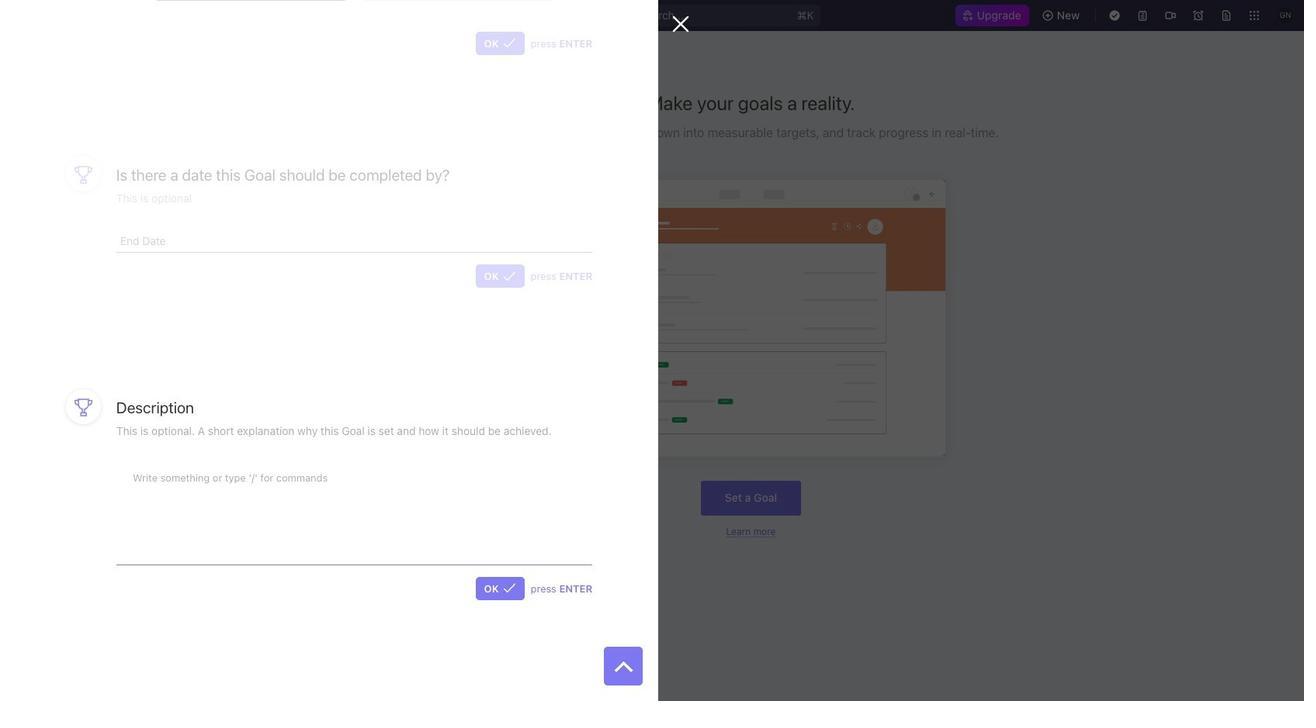 Task type: describe. For each thing, give the bounding box(es) containing it.
tree inside sidebar navigation
[[6, 349, 191, 453]]



Task type: locate. For each thing, give the bounding box(es) containing it.
dialog
[[0, 0, 689, 702]]

tree
[[6, 349, 191, 453]]

sidebar navigation
[[0, 31, 198, 702]]



Task type: vqa. For each thing, say whether or not it's contained in the screenshot.
JEREMY MILLER'S WORKSPACE, , element
no



